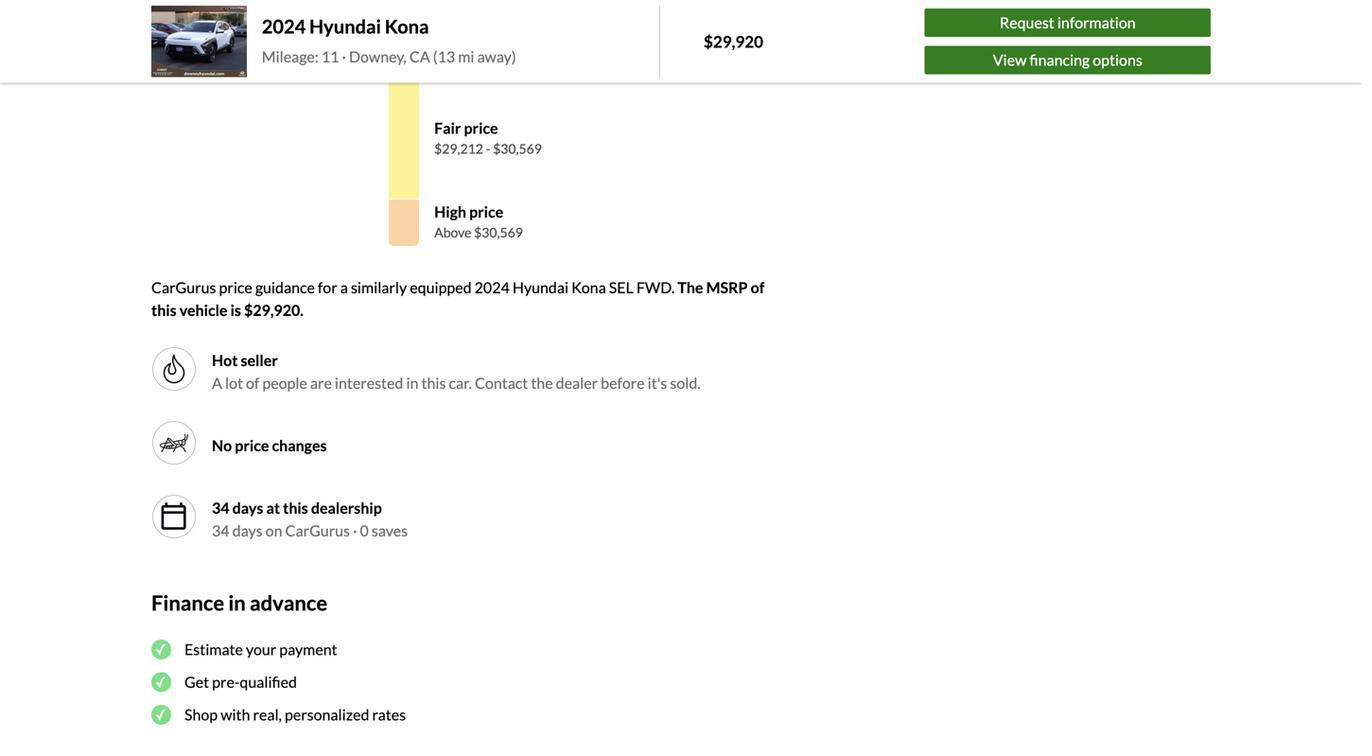 Task type: locate. For each thing, give the bounding box(es) containing it.
· left 0
[[353, 521, 357, 540]]

34 days at this dealership 34 days on cargurus · 0 saves
[[212, 499, 408, 540]]

away)
[[477, 47, 516, 66]]

sold.
[[670, 374, 701, 392]]

price for $29,212
[[464, 119, 498, 137]]

financing
[[1030, 51, 1090, 69]]

cargurus price guidance for a similarly equipped 2024 hyundai kona sel fwd.
[[151, 278, 675, 297]]

kona left sel
[[572, 278, 606, 297]]

ca
[[410, 47, 430, 66]]

hyundai
[[309, 15, 381, 38], [513, 278, 569, 297]]

$30,569 right above
[[474, 224, 523, 240]]

in
[[406, 374, 419, 392], [228, 590, 246, 615]]

of
[[751, 278, 765, 297], [246, 374, 260, 392]]

0 vertical spatial -
[[486, 46, 491, 62]]

finance in advance
[[151, 590, 328, 615]]

0 vertical spatial ·
[[342, 47, 346, 66]]

are
[[310, 374, 332, 392]]

hot
[[212, 351, 238, 369]]

$30,569 right $29,212
[[493, 141, 542, 157]]

this inside 34 days at this dealership 34 days on cargurus · 0 saves
[[283, 499, 308, 517]]

hot seller image
[[159, 354, 189, 384]]

0 vertical spatial this
[[151, 301, 177, 319]]

2 horizontal spatial this
[[422, 374, 446, 392]]

before
[[601, 374, 645, 392]]

request
[[1000, 13, 1055, 32]]

rates
[[372, 705, 406, 724]]

2 vertical spatial this
[[283, 499, 308, 517]]

0 vertical spatial 34
[[212, 499, 230, 517]]

2024 up mileage:
[[262, 15, 306, 38]]

0 vertical spatial $30,569
[[493, 141, 542, 157]]

1 vertical spatial -
[[486, 141, 491, 157]]

0 horizontal spatial of
[[246, 374, 260, 392]]

0 horizontal spatial 2024
[[262, 15, 306, 38]]

no price changes image
[[159, 428, 189, 458]]

1 vertical spatial days
[[232, 521, 263, 540]]

$28,435
[[434, 46, 483, 62]]

0 horizontal spatial cargurus
[[151, 278, 216, 297]]

interested
[[335, 374, 403, 392]]

of right msrp
[[751, 278, 765, 297]]

- right mi
[[486, 46, 491, 62]]

with
[[221, 705, 250, 724]]

for
[[318, 278, 337, 297]]

similarly
[[351, 278, 407, 297]]

request information
[[1000, 13, 1136, 32]]

a
[[212, 374, 222, 392]]

1 vertical spatial 2024
[[475, 278, 510, 297]]

1 vertical spatial in
[[228, 590, 246, 615]]

at
[[266, 499, 280, 517]]

this
[[151, 301, 177, 319], [422, 374, 446, 392], [283, 499, 308, 517]]

in right finance
[[228, 590, 246, 615]]

-
[[486, 46, 491, 62], [486, 141, 491, 157]]

price for changes
[[235, 436, 269, 455]]

$30,569
[[493, 141, 542, 157], [474, 224, 523, 240]]

shop
[[185, 705, 218, 724]]

estimate your payment
[[185, 640, 337, 658]]

price right 'no'
[[235, 436, 269, 455]]

of right lot
[[246, 374, 260, 392]]

price up is
[[219, 278, 252, 297]]

1 vertical spatial this
[[422, 374, 446, 392]]

0 horizontal spatial kona
[[385, 15, 429, 38]]

1 vertical spatial hyundai
[[513, 278, 569, 297]]

days
[[232, 499, 263, 517], [232, 521, 263, 540]]

2 - from the top
[[486, 141, 491, 157]]

1 horizontal spatial in
[[406, 374, 419, 392]]

in right interested in the bottom of the page
[[406, 374, 419, 392]]

price
[[464, 119, 498, 137], [469, 203, 504, 221], [219, 278, 252, 297], [235, 436, 269, 455]]

0 vertical spatial kona
[[385, 15, 429, 38]]

this inside the msrp of this vehicle is $29,920.
[[151, 301, 177, 319]]

days left on
[[232, 521, 263, 540]]

your
[[246, 640, 276, 658]]

options
[[1093, 51, 1143, 69]]

0 horizontal spatial in
[[228, 590, 246, 615]]

1 vertical spatial ·
[[353, 521, 357, 540]]

days left at
[[232, 499, 263, 517]]

changes
[[272, 436, 327, 455]]

a
[[340, 278, 348, 297]]

1 horizontal spatial of
[[751, 278, 765, 297]]

shop with real, personalized rates
[[185, 705, 406, 724]]

payment
[[279, 640, 337, 658]]

1 vertical spatial kona
[[572, 278, 606, 297]]

sel
[[609, 278, 634, 297]]

0 horizontal spatial hyundai
[[309, 15, 381, 38]]

cargurus up vehicle
[[151, 278, 216, 297]]

on
[[266, 521, 282, 540]]

cargurus down the dealership
[[285, 521, 350, 540]]

34 days at this dealership image
[[151, 494, 197, 539], [159, 501, 189, 532]]

price inside the fair price $29,212 - $30,569
[[464, 119, 498, 137]]

of inside the msrp of this vehicle is $29,920.
[[751, 278, 765, 297]]

$30,569 inside the fair price $29,212 - $30,569
[[493, 141, 542, 157]]

1 34 from the top
[[212, 499, 230, 517]]

1 horizontal spatial ·
[[353, 521, 357, 540]]

0 vertical spatial in
[[406, 374, 419, 392]]

34 left on
[[212, 521, 230, 540]]

hyundai left sel
[[513, 278, 569, 297]]

0 horizontal spatial ·
[[342, 47, 346, 66]]

this for the msrp of this vehicle is $29,920.
[[151, 301, 177, 319]]

1 vertical spatial of
[[246, 374, 260, 392]]

msrp
[[706, 278, 748, 297]]

1 horizontal spatial cargurus
[[285, 521, 350, 540]]

saves
[[372, 521, 408, 540]]

1 horizontal spatial 2024
[[475, 278, 510, 297]]

it's
[[648, 374, 667, 392]]

2024
[[262, 15, 306, 38], [475, 278, 510, 297]]

kona up 'ca'
[[385, 15, 429, 38]]

view financing options button
[[925, 46, 1211, 74]]

·
[[342, 47, 346, 66], [353, 521, 357, 540]]

$28,435 - $29,211
[[434, 46, 542, 62]]

dealership
[[311, 499, 382, 517]]

· inside 34 days at this dealership 34 days on cargurus · 0 saves
[[353, 521, 357, 540]]

34 left at
[[212, 499, 230, 517]]

hyundai up 11
[[309, 15, 381, 38]]

kona
[[385, 15, 429, 38], [572, 278, 606, 297]]

price inside high price above $30,569
[[469, 203, 504, 221]]

· right 11
[[342, 47, 346, 66]]

this left vehicle
[[151, 301, 177, 319]]

this inside the hot seller a lot of people are interested in this car. contact the dealer before it's sold.
[[422, 374, 446, 392]]

1 vertical spatial cargurus
[[285, 521, 350, 540]]

in inside the hot seller a lot of people are interested in this car. contact the dealer before it's sold.
[[406, 374, 419, 392]]

qualified
[[240, 673, 297, 691]]

hot seller image
[[151, 346, 197, 392]]

2024 right equipped
[[475, 278, 510, 297]]

kona inside 2024 hyundai kona mileage: 11 · downey, ca (13 mi away)
[[385, 15, 429, 38]]

cargurus
[[151, 278, 216, 297], [285, 521, 350, 540]]

price up $29,212
[[464, 119, 498, 137]]

- right $29,212
[[486, 141, 491, 157]]

1 vertical spatial $30,569
[[474, 224, 523, 240]]

1 horizontal spatial this
[[283, 499, 308, 517]]

0 vertical spatial hyundai
[[309, 15, 381, 38]]

0 vertical spatial 2024
[[262, 15, 306, 38]]

this right at
[[283, 499, 308, 517]]

1 vertical spatial 34
[[212, 521, 230, 540]]

$29,920
[[704, 32, 764, 51]]

the msrp of this vehicle is $29,920.
[[151, 278, 765, 319]]

vehicle
[[179, 301, 228, 319]]

price right "high"
[[469, 203, 504, 221]]

get pre-qualified
[[185, 673, 297, 691]]

advance
[[250, 590, 328, 615]]

0 horizontal spatial this
[[151, 301, 177, 319]]

0 vertical spatial days
[[232, 499, 263, 517]]

11
[[322, 47, 339, 66]]

0 vertical spatial of
[[751, 278, 765, 297]]

34
[[212, 499, 230, 517], [212, 521, 230, 540]]

2 days from the top
[[232, 521, 263, 540]]

this left car.
[[422, 374, 446, 392]]



Task type: vqa. For each thing, say whether or not it's contained in the screenshot.
topmost the springs
no



Task type: describe. For each thing, give the bounding box(es) containing it.
$30,569 inside high price above $30,569
[[474, 224, 523, 240]]

1 horizontal spatial hyundai
[[513, 278, 569, 297]]

price for guidance
[[219, 278, 252, 297]]

guidance
[[255, 278, 315, 297]]

high price above $30,569
[[434, 203, 523, 240]]

2024 hyundai kona image
[[151, 6, 247, 77]]

no
[[212, 436, 232, 455]]

request information button
[[925, 9, 1211, 37]]

view financing options
[[993, 51, 1143, 69]]

(13
[[433, 47, 455, 66]]

1 days from the top
[[232, 499, 263, 517]]

2 34 from the top
[[212, 521, 230, 540]]

car.
[[449, 374, 472, 392]]

the
[[678, 278, 703, 297]]

mileage:
[[262, 47, 319, 66]]

price for above
[[469, 203, 504, 221]]

finance
[[151, 590, 224, 615]]

information
[[1058, 13, 1136, 32]]

view
[[993, 51, 1027, 69]]

no price changes
[[212, 436, 327, 455]]

$29,211
[[493, 46, 542, 62]]

people
[[262, 374, 307, 392]]

1 horizontal spatial kona
[[572, 278, 606, 297]]

1 - from the top
[[486, 46, 491, 62]]

mi
[[458, 47, 475, 66]]

· inside 2024 hyundai kona mileage: 11 · downey, ca (13 mi away)
[[342, 47, 346, 66]]

lot
[[225, 374, 243, 392]]

is
[[230, 301, 241, 319]]

get
[[185, 673, 209, 691]]

- inside the fair price $29,212 - $30,569
[[486, 141, 491, 157]]

fair price $29,212 - $30,569
[[434, 119, 542, 157]]

downey,
[[349, 47, 407, 66]]

of inside the hot seller a lot of people are interested in this car. contact the dealer before it's sold.
[[246, 374, 260, 392]]

no price changes image
[[151, 420, 197, 465]]

2024 hyundai kona mileage: 11 · downey, ca (13 mi away)
[[262, 15, 516, 66]]

2024 inside 2024 hyundai kona mileage: 11 · downey, ca (13 mi away)
[[262, 15, 306, 38]]

$29,212
[[434, 141, 483, 157]]

cargurus inside 34 days at this dealership 34 days on cargurus · 0 saves
[[285, 521, 350, 540]]

dealer
[[556, 374, 598, 392]]

0
[[360, 521, 369, 540]]

seller
[[241, 351, 278, 369]]

estimate
[[185, 640, 243, 658]]

the
[[531, 374, 553, 392]]

personalized
[[285, 705, 369, 724]]

contact
[[475, 374, 528, 392]]

above
[[434, 224, 472, 240]]

real,
[[253, 705, 282, 724]]

$29,920.
[[244, 301, 304, 319]]

pre-
[[212, 673, 240, 691]]

hot seller a lot of people are interested in this car. contact the dealer before it's sold.
[[212, 351, 701, 392]]

high
[[434, 203, 466, 221]]

hyundai inside 2024 hyundai kona mileage: 11 · downey, ca (13 mi away)
[[309, 15, 381, 38]]

fair
[[434, 119, 461, 137]]

equipped
[[410, 278, 472, 297]]

fwd.
[[637, 278, 675, 297]]

this for 34 days at this dealership 34 days on cargurus · 0 saves
[[283, 499, 308, 517]]

0 vertical spatial cargurus
[[151, 278, 216, 297]]



